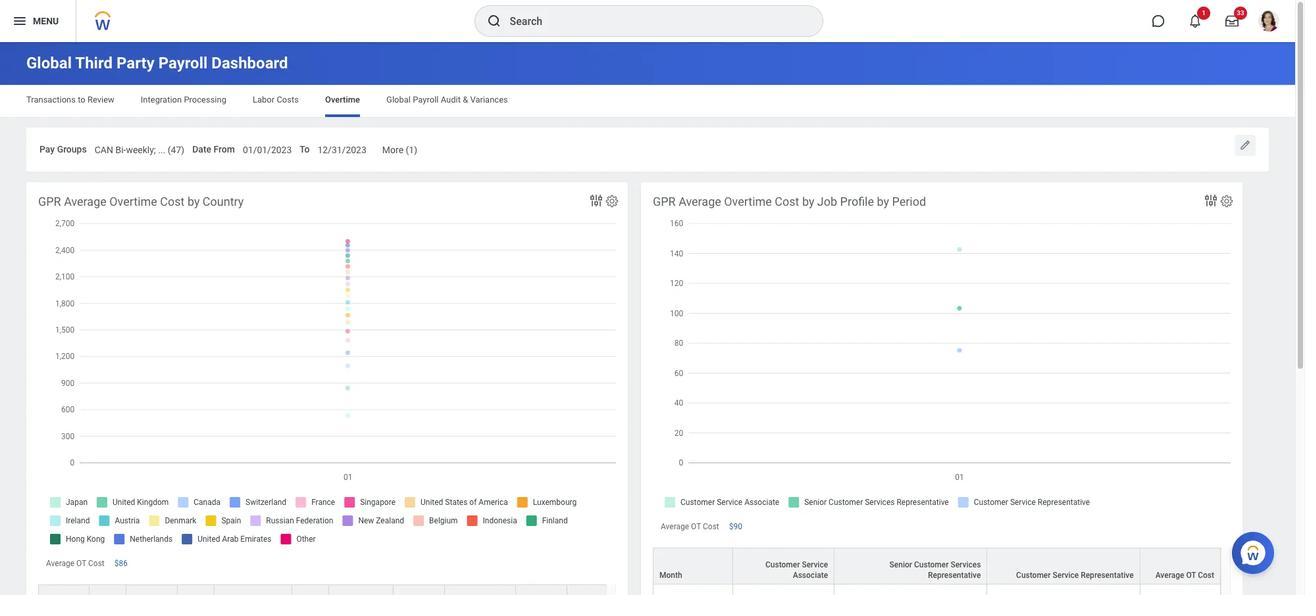 Task type: locate. For each thing, give the bounding box(es) containing it.
0 vertical spatial average ot cost
[[661, 523, 719, 532]]

0 horizontal spatial by
[[188, 195, 200, 208]]

1 horizontal spatial average ot cost
[[661, 523, 719, 532]]

0 horizontal spatial gpr
[[38, 195, 61, 208]]

1 horizontal spatial global
[[386, 95, 411, 105]]

cell down the month popup button
[[653, 585, 734, 596]]

2 gpr from the left
[[653, 195, 676, 208]]

2 horizontal spatial customer
[[1016, 571, 1051, 581]]

average ot cost inside gpr average overtime cost by country element
[[46, 559, 105, 569]]

5 cell from the left
[[1140, 585, 1221, 596]]

0 horizontal spatial average ot cost
[[46, 559, 105, 569]]

review
[[87, 95, 114, 105]]

overtime
[[325, 95, 360, 105], [109, 195, 157, 208], [724, 195, 772, 208]]

global
[[26, 54, 72, 72], [386, 95, 411, 105]]

gpr down pay at the left of page
[[38, 195, 61, 208]]

date
[[192, 144, 211, 155]]

by left country
[[188, 195, 200, 208]]

column header
[[38, 585, 90, 596], [90, 585, 126, 596], [126, 585, 178, 596], [178, 585, 215, 596], [215, 585, 292, 596], [292, 585, 329, 596], [329, 585, 394, 596], [394, 585, 445, 596], [445, 585, 516, 596], [516, 585, 567, 596]]

integration processing
[[141, 95, 226, 105]]

menu
[[33, 16, 59, 26]]

average ot cost for gpr average overtime cost by job profile by period
[[661, 523, 719, 532]]

by
[[188, 195, 200, 208], [802, 195, 815, 208], [877, 195, 889, 208]]

average
[[64, 195, 106, 208], [679, 195, 721, 208], [661, 523, 689, 532], [46, 559, 74, 569], [1156, 571, 1184, 581]]

customer for customer service representative
[[1016, 571, 1051, 581]]

1 representative from the left
[[928, 571, 981, 581]]

$86 button
[[114, 559, 130, 569]]

gpr average overtime cost by country
[[38, 195, 244, 208]]

representative inside senior customer services representative
[[928, 571, 981, 581]]

1 vertical spatial average ot cost
[[46, 559, 105, 569]]

0 horizontal spatial ot
[[76, 559, 86, 569]]

6 column header from the left
[[292, 585, 329, 596]]

gpr average overtime cost by job profile by period
[[653, 195, 926, 208]]

33 button
[[1218, 7, 1247, 36]]

0 vertical spatial service
[[802, 561, 828, 570]]

cost
[[160, 195, 185, 208], [775, 195, 799, 208], [703, 523, 719, 532], [88, 559, 105, 569], [1198, 571, 1214, 581]]

more (1)
[[382, 145, 417, 155]]

1 by from the left
[[188, 195, 200, 208]]

12/31/2023
[[318, 145, 367, 155]]

variances
[[470, 95, 508, 105]]

more
[[382, 145, 404, 155]]

senior customer services representative
[[890, 561, 981, 581]]

4 cell from the left
[[988, 585, 1140, 596]]

representative
[[928, 571, 981, 581], [1081, 571, 1134, 581]]

2 horizontal spatial average ot cost
[[1156, 571, 1214, 581]]

can bi-weekly; ... (47)
[[95, 145, 184, 155]]

More (1) text field
[[382, 137, 417, 160]]

notifications large image
[[1189, 14, 1202, 28]]

2 representative from the left
[[1081, 571, 1134, 581]]

1 cell from the left
[[653, 585, 734, 596]]

0 vertical spatial payroll
[[158, 54, 208, 72]]

row
[[653, 548, 1221, 585], [38, 585, 1251, 596], [653, 585, 1221, 596]]

ot
[[691, 523, 701, 532], [76, 559, 86, 569], [1186, 571, 1196, 581]]

audit
[[441, 95, 461, 105]]

customer inside customer service associate
[[766, 561, 800, 570]]

configure gpr average overtime cost by job profile by period image
[[1220, 194, 1234, 208]]

by for country
[[188, 195, 200, 208]]

1 horizontal spatial by
[[802, 195, 815, 208]]

global up 'more (1)' text box
[[386, 95, 411, 105]]

tab list
[[13, 86, 1282, 117]]

edit image
[[1239, 139, 1252, 152]]

period
[[892, 195, 926, 208]]

0 horizontal spatial service
[[802, 561, 828, 570]]

row inside gpr average overtime cost by country element
[[38, 585, 1251, 596]]

menu banner
[[0, 0, 1295, 42]]

gpr average overtime cost by job profile by period element
[[641, 182, 1243, 596]]

search image
[[486, 13, 502, 29]]

service inside customer service representative popup button
[[1053, 571, 1079, 581]]

gpr
[[38, 195, 61, 208], [653, 195, 676, 208]]

tab list containing transactions to review
[[13, 86, 1282, 117]]

1 horizontal spatial customer
[[914, 561, 949, 570]]

1 vertical spatial payroll
[[413, 95, 439, 105]]

inbox large image
[[1226, 14, 1239, 28]]

cell down average ot cost popup button
[[1140, 585, 1221, 596]]

service
[[802, 561, 828, 570], [1053, 571, 1079, 581]]

1
[[1202, 9, 1206, 16]]

profile logan mcneil image
[[1259, 11, 1280, 34]]

1 gpr from the left
[[38, 195, 61, 208]]

cell
[[653, 585, 734, 596], [734, 585, 835, 596], [835, 585, 988, 596], [988, 585, 1140, 596], [1140, 585, 1221, 596]]

1 horizontal spatial ot
[[691, 523, 701, 532]]

1 horizontal spatial overtime
[[325, 95, 360, 105]]

row containing customer service associate
[[653, 548, 1221, 585]]

gpr right configure gpr average overtime cost by country icon
[[653, 195, 676, 208]]

average ot cost
[[661, 523, 719, 532], [46, 559, 105, 569], [1156, 571, 1214, 581]]

ot inside gpr average overtime cost by country element
[[76, 559, 86, 569]]

0 horizontal spatial payroll
[[158, 54, 208, 72]]

tab list inside "global third party payroll dashboard" main content
[[13, 86, 1282, 117]]

payroll left audit at the left of page
[[413, 95, 439, 105]]

3 cell from the left
[[835, 585, 988, 596]]

cell down senior customer services representative popup button
[[835, 585, 988, 596]]

1 horizontal spatial representative
[[1081, 571, 1134, 581]]

1 vertical spatial service
[[1053, 571, 1079, 581]]

2 column header from the left
[[90, 585, 126, 596]]

customer
[[766, 561, 800, 570], [914, 561, 949, 570], [1016, 571, 1051, 581]]

payroll up 'integration processing'
[[158, 54, 208, 72]]

cell down customer service representative
[[988, 585, 1140, 596]]

1 horizontal spatial gpr
[[653, 195, 676, 208]]

global up transactions at the top of the page
[[26, 54, 72, 72]]

transactions to review
[[26, 95, 114, 105]]

senior
[[890, 561, 912, 570]]

2 vertical spatial ot
[[1186, 571, 1196, 581]]

2 horizontal spatial by
[[877, 195, 889, 208]]

associate
[[793, 571, 828, 581]]

to
[[78, 95, 85, 105]]

1 column header from the left
[[38, 585, 90, 596]]

weekly;
[[126, 145, 156, 155]]

month button
[[654, 549, 733, 585]]

2 by from the left
[[802, 195, 815, 208]]

2 vertical spatial average ot cost
[[1156, 571, 1214, 581]]

0 vertical spatial ot
[[691, 523, 701, 532]]

by right profile
[[877, 195, 889, 208]]

service for representative
[[1053, 571, 1079, 581]]

01/01/2023 text field
[[243, 137, 292, 160]]

to
[[300, 144, 310, 155]]

date from
[[192, 144, 235, 155]]

by left job
[[802, 195, 815, 208]]

customer service associate
[[766, 561, 828, 581]]

1 horizontal spatial service
[[1053, 571, 1079, 581]]

0 horizontal spatial customer
[[766, 561, 800, 570]]

1 vertical spatial global
[[386, 95, 411, 105]]

0 horizontal spatial overtime
[[109, 195, 157, 208]]

1 horizontal spatial payroll
[[413, 95, 439, 105]]

(47)
[[168, 145, 184, 155]]

2 horizontal spatial overtime
[[724, 195, 772, 208]]

global inside tab list
[[386, 95, 411, 105]]

job
[[817, 195, 837, 208]]

12/31/2023 text field
[[318, 137, 367, 160]]

services
[[951, 561, 981, 570]]

payroll inside tab list
[[413, 95, 439, 105]]

0 horizontal spatial global
[[26, 54, 72, 72]]

service inside customer service associate
[[802, 561, 828, 570]]

global for global third party payroll dashboard
[[26, 54, 72, 72]]

payroll
[[158, 54, 208, 72], [413, 95, 439, 105]]

customer service associate button
[[734, 549, 834, 585]]

0 vertical spatial global
[[26, 54, 72, 72]]

0 horizontal spatial representative
[[928, 571, 981, 581]]

1 vertical spatial ot
[[76, 559, 86, 569]]

by for job
[[802, 195, 815, 208]]

transactions
[[26, 95, 76, 105]]

2 horizontal spatial ot
[[1186, 571, 1196, 581]]

cell down customer service associate
[[734, 585, 835, 596]]

$86
[[114, 559, 128, 569]]

configure gpr average overtime cost by country image
[[605, 194, 619, 208]]

1 button
[[1181, 7, 1211, 36]]

gpr for gpr average overtime cost by job profile by period
[[653, 195, 676, 208]]



Task type: describe. For each thing, give the bounding box(es) containing it.
configure and view chart data image
[[1203, 193, 1219, 208]]

2 cell from the left
[[734, 585, 835, 596]]

overtime for gpr average overtime cost by country
[[109, 195, 157, 208]]

can
[[95, 145, 113, 155]]

labor
[[253, 95, 275, 105]]

$90 button
[[729, 522, 744, 532]]

country
[[203, 195, 244, 208]]

average ot cost button
[[1140, 549, 1220, 585]]

3 column header from the left
[[126, 585, 178, 596]]

senior customer services representative button
[[835, 549, 987, 585]]

ot for gpr average overtime cost by job profile by period
[[691, 523, 701, 532]]

dashboard
[[212, 54, 288, 72]]

overtime inside tab list
[[325, 95, 360, 105]]

global payroll audit & variances
[[386, 95, 508, 105]]

labor costs
[[253, 95, 299, 105]]

third
[[75, 54, 113, 72]]

menu button
[[0, 0, 76, 42]]

Search Workday  search field
[[510, 7, 795, 36]]

from
[[214, 144, 235, 155]]

ot inside popup button
[[1186, 571, 1196, 581]]

customer for customer service associate
[[766, 561, 800, 570]]

month
[[660, 571, 682, 581]]

date from element
[[243, 136, 292, 160]]

cost inside popup button
[[1198, 571, 1214, 581]]

9 column header from the left
[[445, 585, 516, 596]]

33
[[1237, 9, 1245, 16]]

4 column header from the left
[[178, 585, 215, 596]]

configure and view chart data image
[[588, 193, 604, 208]]

overtime for gpr average overtime cost by job profile by period
[[724, 195, 772, 208]]

pay groups
[[39, 144, 87, 155]]

customer inside senior customer services representative
[[914, 561, 949, 570]]

gpr for gpr average overtime cost by country
[[38, 195, 61, 208]]

average ot cost inside popup button
[[1156, 571, 1214, 581]]

justify image
[[12, 13, 28, 29]]

party
[[116, 54, 154, 72]]

global for global payroll audit & variances
[[386, 95, 411, 105]]

groups
[[57, 144, 87, 155]]

ot for gpr average overtime cost by country
[[76, 559, 86, 569]]

CAN Bi-weekly; ... (47) text field
[[95, 137, 184, 160]]

gpr average overtime cost by country element
[[26, 182, 1251, 596]]

global third party payroll dashboard main content
[[0, 42, 1295, 596]]

8 column header from the left
[[394, 585, 445, 596]]

5 column header from the left
[[215, 585, 292, 596]]

&
[[463, 95, 468, 105]]

global third party payroll dashboard
[[26, 54, 288, 72]]

to element
[[318, 136, 367, 160]]

customer service representative button
[[988, 549, 1140, 585]]

service for associate
[[802, 561, 828, 570]]

01/01/2023
[[243, 145, 292, 155]]

10 column header from the left
[[516, 585, 567, 596]]

bi-
[[115, 145, 126, 155]]

average ot cost for gpr average overtime cost by country
[[46, 559, 105, 569]]

7 column header from the left
[[329, 585, 394, 596]]

pay groups element
[[95, 136, 184, 160]]

customer service representative
[[1016, 571, 1134, 581]]

...
[[158, 145, 165, 155]]

(1)
[[406, 145, 417, 155]]

processing
[[184, 95, 226, 105]]

profile
[[840, 195, 874, 208]]

integration
[[141, 95, 182, 105]]

$90
[[729, 523, 743, 532]]

costs
[[277, 95, 299, 105]]

average inside popup button
[[1156, 571, 1184, 581]]

pay
[[39, 144, 55, 155]]

3 by from the left
[[877, 195, 889, 208]]



Task type: vqa. For each thing, say whether or not it's contained in the screenshot.
the right our
no



